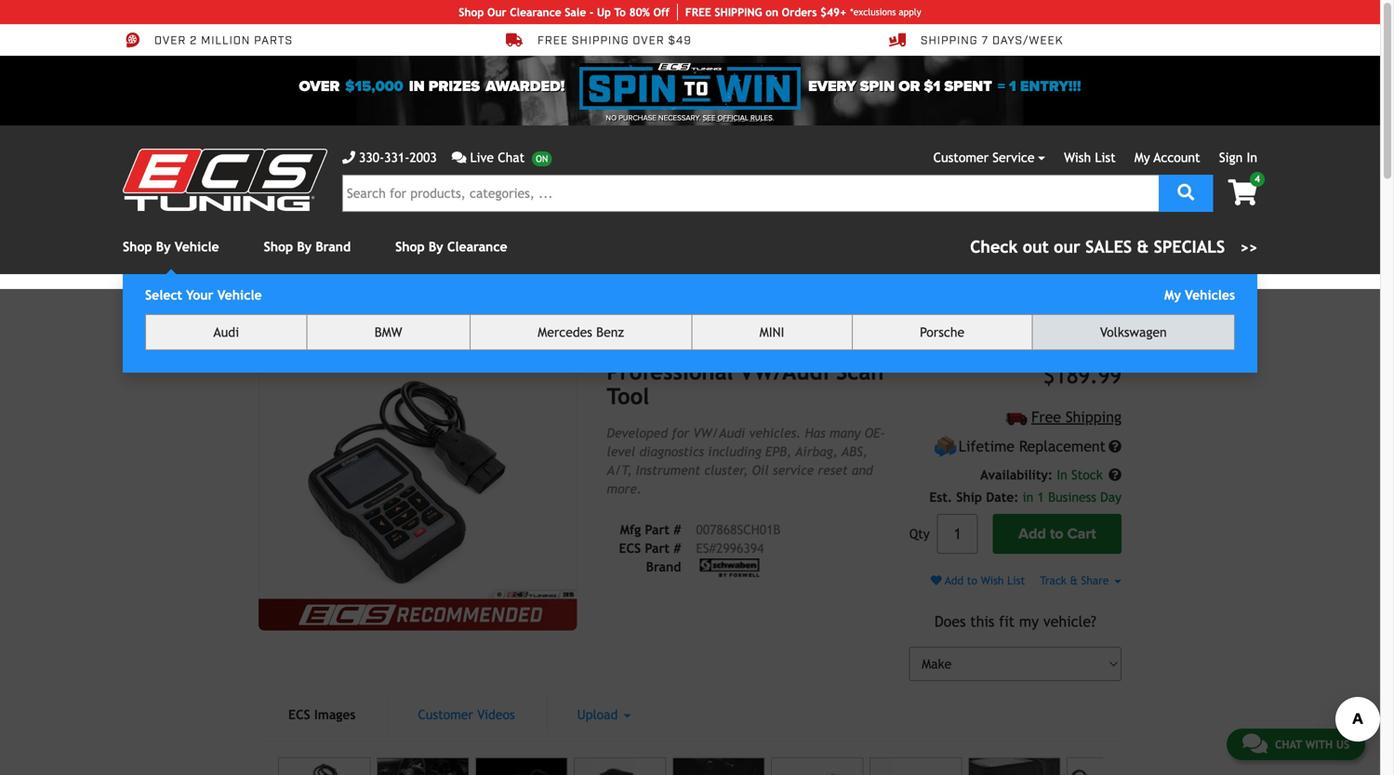 Task type: describe. For each thing, give the bounding box(es) containing it.
live chat link
[[452, 148, 552, 167]]

over
[[633, 33, 665, 48]]

my for my vehicles
[[1165, 288, 1181, 303]]

sale
[[565, 6, 586, 19]]

tool
[[607, 384, 649, 410]]

shop by vehicle
[[123, 240, 219, 254]]

up
[[597, 6, 611, 19]]

select for select
[[1071, 309, 1103, 321]]

007868sch01b ecs part #
[[619, 523, 781, 556]]

customer for customer service
[[933, 150, 989, 165]]

1 horizontal spatial 1
[[1038, 490, 1044, 505]]

shop by brand
[[264, 240, 351, 254]]

ecs images
[[288, 708, 356, 723]]

ecs tuning 'spin to win' contest logo image
[[579, 63, 801, 110]]

my account
[[1135, 150, 1200, 165]]

reset
[[818, 463, 848, 478]]

mini
[[760, 325, 784, 340]]

has
[[805, 426, 826, 441]]

'select'
[[974, 309, 1017, 323]]

shopping cart image
[[1228, 180, 1258, 206]]

shipping inside "link"
[[921, 33, 978, 48]]

4
[[1255, 173, 1260, 184]]

$49
[[668, 33, 692, 48]]

schwaben by foxwell image
[[696, 559, 765, 578]]

this
[[970, 613, 995, 630]]

select link
[[1071, 308, 1103, 323]]

porsche
[[920, 325, 965, 340]]

shop our clearance sale - up to 80% off
[[459, 6, 669, 19]]

# inside 007868sch01b ecs part #
[[674, 541, 681, 556]]

0 vertical spatial list
[[1095, 150, 1116, 165]]

service
[[773, 463, 814, 478]]

4 link
[[1213, 172, 1265, 207]]

part inside 007868sch01b ecs part #
[[645, 541, 670, 556]]

our
[[487, 6, 507, 19]]

brand for es# 2996394 brand
[[646, 560, 681, 575]]

purchase
[[619, 113, 657, 123]]

orders
[[782, 6, 817, 19]]

add to wish list link
[[931, 575, 1025, 588]]

more.
[[607, 482, 642, 497]]

a
[[1065, 309, 1072, 323]]

free shipping
[[1031, 409, 1122, 426]]

vehicle for select your vehicle
[[217, 288, 262, 303]]

vw/audi inside developed for vw/audi vehicles. has many oe- level diagnostics including epb, airbag, abs, a/t, instrument cluster, oil service reset and more.
[[693, 426, 745, 441]]

qty
[[909, 527, 930, 542]]

fit
[[999, 613, 1015, 630]]

day
[[1100, 490, 1122, 505]]

my
[[1019, 613, 1039, 630]]

my vehicles link
[[1165, 288, 1235, 303]]

spent
[[944, 78, 992, 95]]

by for clearance
[[429, 240, 443, 254]]

add to cart
[[1019, 526, 1096, 543]]

shop for shop our clearance sale - up to 80% off
[[459, 6, 484, 19]]

0 vertical spatial wish
[[1064, 150, 1091, 165]]

free for free shipping
[[1031, 409, 1061, 426]]

videos
[[477, 708, 515, 723]]

on
[[766, 6, 779, 19]]

0 vertical spatial to
[[1021, 309, 1033, 323]]

over for over 2 million parts
[[154, 33, 186, 48]]

in for sign
[[1247, 150, 1258, 165]]

shop our clearance sale - up to 80% off link
[[459, 4, 678, 20]]

over 2 million parts link
[[123, 32, 293, 48]]

does
[[935, 613, 966, 630]]

customer videos link
[[388, 697, 545, 734]]

page
[[306, 303, 330, 316]]

necessary.
[[658, 113, 701, 123]]

.
[[773, 113, 774, 123]]

add for add to wish list
[[945, 575, 964, 588]]

scan
[[836, 359, 884, 385]]

please tap 'select' to pick a vehicle
[[908, 309, 1119, 323]]

shop for shop by clearance
[[395, 240, 425, 254]]

official
[[718, 113, 749, 123]]

ship
[[956, 490, 982, 505]]

see official rules link
[[703, 113, 773, 124]]

by
[[395, 303, 407, 316]]

330-331-2003 link
[[342, 148, 437, 167]]

my account link
[[1135, 150, 1200, 165]]

Search text field
[[342, 175, 1159, 212]]

oil
[[752, 463, 769, 478]]

vehicle for shop by vehicle
[[175, 240, 219, 254]]

oe-
[[865, 426, 885, 441]]

diagnostics
[[639, 444, 704, 459]]

your
[[186, 288, 214, 303]]

level
[[607, 444, 636, 459]]

parts
[[254, 33, 293, 48]]

stock
[[1071, 468, 1103, 483]]

my vehicles
[[1165, 288, 1235, 303]]

wish list
[[1064, 150, 1116, 165]]

sales & specials
[[1086, 237, 1225, 257]]

volkswagen
[[1100, 325, 1167, 340]]

*exclusions
[[850, 7, 896, 17]]

every spin or $1 spent = 1 entry!!!
[[808, 78, 1081, 95]]

brand for shop by brand
[[316, 240, 351, 254]]

1 horizontal spatial chat
[[1275, 739, 1302, 752]]

over for over $15,000 in prizes
[[299, 78, 340, 95]]

date:
[[986, 490, 1019, 505]]

instrument
[[636, 463, 701, 478]]

heart image
[[931, 575, 942, 587]]

add for add to cart
[[1019, 526, 1046, 543]]

ship
[[715, 6, 738, 19]]

customer service
[[933, 150, 1035, 165]]

million
[[201, 33, 250, 48]]

customer videos
[[418, 708, 515, 723]]

search image
[[1178, 184, 1195, 201]]



Task type: locate. For each thing, give the bounding box(es) containing it.
0 vertical spatial add
[[1019, 526, 1046, 543]]

to inside button
[[1050, 526, 1064, 543]]

1
[[1009, 78, 1016, 95], [1038, 490, 1044, 505]]

1 horizontal spatial to
[[1021, 309, 1033, 323]]

shop for shop by vehicle
[[123, 240, 152, 254]]

specials
[[1154, 237, 1225, 257]]

0 horizontal spatial list
[[1007, 575, 1025, 588]]

abs,
[[842, 444, 868, 459]]

0 horizontal spatial add
[[945, 575, 964, 588]]

sales
[[1086, 237, 1132, 257]]

to left the cart
[[1050, 526, 1064, 543]]

1 vertical spatial over
[[299, 78, 340, 95]]

0 vertical spatial 1
[[1009, 78, 1016, 95]]

tap
[[952, 309, 971, 323]]

shipping left 7
[[921, 33, 978, 48]]

1 horizontal spatial add
[[1019, 526, 1046, 543]]

free
[[685, 6, 711, 19]]

1 vertical spatial my
[[1165, 288, 1181, 303]]

question circle image
[[1109, 469, 1122, 482]]

1 horizontal spatial ecs
[[619, 541, 641, 556]]

0 vertical spatial chat
[[498, 150, 525, 165]]

ping
[[738, 6, 762, 19]]

0 vertical spatial #
[[674, 523, 681, 537]]

0 horizontal spatial free
[[538, 33, 568, 48]]

many
[[830, 426, 861, 441]]

es#2996394 - 007868sch01b - professional vw/audi scan tool - developed for vw/audi vehicles. has many oe-level diagnostics including epb, airbag, abs, a/t, instrument cluster, oil service reset and more. - schwaben by foxwell - audi volkswagen image
[[259, 360, 577, 599], [278, 758, 370, 776], [377, 758, 469, 776], [475, 758, 568, 776], [574, 758, 666, 776], [672, 758, 765, 776], [771, 758, 863, 776], [870, 758, 962, 776], [968, 758, 1061, 776], [1067, 758, 1159, 776]]

1 horizontal spatial shipping
[[1066, 409, 1122, 426]]

over left "2"
[[154, 33, 186, 48]]

over 2 million parts
[[154, 33, 293, 48]]

1 vertical spatial customer
[[418, 708, 473, 723]]

in up business
[[1057, 468, 1068, 483]]

free down shop our clearance sale - up to 80% off
[[538, 33, 568, 48]]

in down availability: at the bottom of the page
[[1023, 490, 1034, 505]]

rules
[[751, 113, 773, 123]]

3 by from the left
[[429, 240, 443, 254]]

to for add to cart
[[1050, 526, 1064, 543]]

1 # from the top
[[674, 523, 681, 537]]

or
[[899, 78, 920, 95]]

chat
[[498, 150, 525, 165], [1275, 739, 1302, 752]]

0 vertical spatial free
[[538, 33, 568, 48]]

bmw
[[375, 325, 402, 340]]

0 horizontal spatial to
[[967, 575, 978, 588]]

developed for vw/audi vehicles. has many oe- level diagnostics including epb, airbag, abs, a/t, instrument cluster, oil service reset and more.
[[607, 426, 885, 497]]

vw/audi up including
[[693, 426, 745, 441]]

1 right =
[[1009, 78, 1016, 95]]

wish right service
[[1064, 150, 1091, 165]]

0 horizontal spatial wish
[[981, 575, 1004, 588]]

part right mfg
[[645, 523, 670, 537]]

wish up this
[[981, 575, 1004, 588]]

add to cart button
[[993, 514, 1122, 555]]

1 down availability: in stock
[[1038, 490, 1044, 505]]

shipping up question circle icon
[[1066, 409, 1122, 426]]

developed
[[607, 426, 668, 441]]

over left $15,000
[[299, 78, 340, 95]]

0 horizontal spatial shipping
[[921, 33, 978, 48]]

customer for customer videos
[[418, 708, 473, 723]]

0 vertical spatial in
[[409, 78, 425, 95]]

1 vertical spatial 1
[[1038, 490, 1044, 505]]

select right "pick"
[[1071, 309, 1103, 321]]

1 vertical spatial add
[[945, 575, 964, 588]]

in for availability:
[[1057, 468, 1068, 483]]

clearance inside 'shop our clearance sale - up to 80% off' link
[[510, 6, 561, 19]]

live
[[470, 150, 494, 165]]

vw/audi inside professional vw/audi scan tool
[[740, 359, 829, 385]]

in
[[1247, 150, 1258, 165], [1057, 468, 1068, 483]]

to for add to wish list
[[967, 575, 978, 588]]

list up does this fit my vehicle?
[[1007, 575, 1025, 588]]

0 horizontal spatial chat
[[498, 150, 525, 165]]

clearance right our
[[510, 6, 561, 19]]

vehicle up audi
[[217, 288, 262, 303]]

add down the est. ship date: in 1 business day
[[1019, 526, 1046, 543]]

1 horizontal spatial list
[[1095, 150, 1116, 165]]

my for my account
[[1135, 150, 1150, 165]]

0 horizontal spatial customer
[[418, 708, 473, 723]]

1 horizontal spatial clearance
[[510, 6, 561, 19]]

please
[[908, 309, 948, 323]]

=
[[998, 78, 1005, 95]]

every
[[808, 78, 856, 95]]

professional vw/audi scan tool
[[607, 359, 884, 410]]

0 vertical spatial shipping
[[921, 33, 978, 48]]

select
[[145, 288, 182, 303], [1071, 309, 1103, 321]]

entry!!!
[[1020, 78, 1081, 95]]

home page link
[[274, 303, 339, 316]]

prizes
[[429, 78, 480, 95]]

1 horizontal spatial brand
[[646, 560, 681, 575]]

0 horizontal spatial over
[[154, 33, 186, 48]]

clearance for by
[[447, 240, 507, 254]]

professional
[[607, 359, 733, 385]]

2 horizontal spatial by
[[429, 240, 443, 254]]

est. ship date: in 1 business day
[[930, 490, 1122, 505]]

1 part from the top
[[645, 523, 670, 537]]

0 vertical spatial brand
[[316, 240, 351, 254]]

2 # from the top
[[674, 541, 681, 556]]

by for brand
[[297, 240, 312, 254]]

in
[[409, 78, 425, 95], [1023, 490, 1034, 505]]

with
[[1306, 739, 1333, 752]]

sales & specials link
[[970, 234, 1258, 260]]

0 vertical spatial ecs
[[619, 541, 641, 556]]

1 vertical spatial list
[[1007, 575, 1025, 588]]

1 vertical spatial #
[[674, 541, 681, 556]]

wish list link
[[1064, 150, 1116, 165]]

customer service button
[[933, 148, 1046, 167]]

0 horizontal spatial by
[[156, 240, 171, 254]]

by up select your vehicle
[[156, 240, 171, 254]]

schwaben by foxwell link
[[342, 303, 458, 316]]

home page
[[274, 303, 330, 316]]

$15,000
[[345, 78, 403, 95]]

my left account
[[1135, 150, 1150, 165]]

1 horizontal spatial by
[[297, 240, 312, 254]]

this product is lifetime replacement eligible image
[[934, 435, 957, 459]]

vehicle
[[175, 240, 219, 254], [217, 288, 262, 303]]

add
[[1019, 526, 1046, 543], [945, 575, 964, 588]]

no purchase necessary. see official rules .
[[606, 113, 774, 123]]

shop left our
[[459, 6, 484, 19]]

shop by vehicle link
[[123, 240, 219, 254]]

1 vertical spatial vehicle
[[217, 288, 262, 303]]

to right heart icon
[[967, 575, 978, 588]]

free for free shipping over $49
[[538, 33, 568, 48]]

shipping 7 days/week link
[[889, 32, 1063, 48]]

shop up select your vehicle
[[123, 240, 152, 254]]

by up foxwell
[[429, 240, 443, 254]]

brand
[[316, 240, 351, 254], [646, 560, 681, 575]]

0 vertical spatial vw/audi
[[740, 359, 829, 385]]

1 horizontal spatial over
[[299, 78, 340, 95]]

0 horizontal spatial clearance
[[447, 240, 507, 254]]

#
[[674, 523, 681, 537], [674, 541, 681, 556]]

0 horizontal spatial in
[[409, 78, 425, 95]]

select left your
[[145, 288, 182, 303]]

1 horizontal spatial customer
[[933, 150, 989, 165]]

shipping 7 days/week
[[921, 33, 1063, 48]]

1 vertical spatial in
[[1057, 468, 1068, 483]]

1 horizontal spatial wish
[[1064, 150, 1091, 165]]

comments image
[[452, 151, 466, 164]]

spin
[[860, 78, 895, 95]]

1 vertical spatial chat
[[1275, 739, 1302, 752]]

my
[[1135, 150, 1150, 165], [1165, 288, 1181, 303]]

0 vertical spatial clearance
[[510, 6, 561, 19]]

1 vertical spatial select
[[1071, 309, 1103, 321]]

0 vertical spatial customer
[[933, 150, 989, 165]]

shop up by
[[395, 240, 425, 254]]

free shipping image
[[1006, 413, 1028, 426]]

shop by clearance link
[[395, 240, 507, 254]]

mercedes benz
[[538, 325, 624, 340]]

add inside add to cart button
[[1019, 526, 1046, 543]]

None text field
[[937, 514, 978, 555]]

1 vertical spatial part
[[645, 541, 670, 556]]

ecs down mfg
[[619, 541, 641, 556]]

0 horizontal spatial in
[[1057, 468, 1068, 483]]

clearance
[[510, 6, 561, 19], [447, 240, 507, 254]]

chat left with
[[1275, 739, 1302, 752]]

189.99
[[1055, 363, 1122, 389]]

2 by from the left
[[297, 240, 312, 254]]

2
[[190, 33, 197, 48]]

mfg part #
[[620, 523, 681, 537]]

wish
[[1064, 150, 1091, 165], [981, 575, 1004, 588]]

off
[[653, 6, 669, 19]]

ecs tuning image
[[123, 149, 327, 211]]

*exclusions apply link
[[850, 5, 921, 19]]

$49+
[[820, 6, 847, 19]]

brand up page
[[316, 240, 351, 254]]

replacement
[[1019, 438, 1106, 456]]

brand down the mfg part #
[[646, 560, 681, 575]]

business
[[1048, 490, 1097, 505]]

vw/audi
[[740, 359, 829, 385], [693, 426, 745, 441]]

2 horizontal spatial to
[[1050, 526, 1064, 543]]

1 horizontal spatial my
[[1165, 288, 1181, 303]]

ecs inside 007868sch01b ecs part #
[[619, 541, 641, 556]]

1 vertical spatial free
[[1031, 409, 1061, 426]]

phone image
[[342, 151, 355, 164]]

my left vehicles
[[1165, 288, 1181, 303]]

customer left videos
[[418, 708, 473, 723]]

0 horizontal spatial ecs
[[288, 708, 310, 723]]

pick
[[1036, 309, 1062, 323]]

0 horizontal spatial my
[[1135, 150, 1150, 165]]

select for select your vehicle
[[145, 288, 182, 303]]

lifetime
[[959, 438, 1015, 456]]

1 vertical spatial in
[[1023, 490, 1034, 505]]

customer inside popup button
[[933, 150, 989, 165]]

add right heart icon
[[945, 575, 964, 588]]

list left my account link
[[1095, 150, 1116, 165]]

free shipping over $49
[[538, 33, 692, 48]]

vehicle up your
[[175, 240, 219, 254]]

chat right "live"
[[498, 150, 525, 165]]

shop up home
[[264, 240, 293, 254]]

# left es#
[[674, 541, 681, 556]]

ecs left images
[[288, 708, 310, 723]]

clearance for our
[[510, 6, 561, 19]]

availability:
[[980, 468, 1053, 483]]

shop for shop by brand
[[264, 240, 293, 254]]

in right sign
[[1247, 150, 1258, 165]]

clearance up 'es#2996394'
[[447, 240, 507, 254]]

0 horizontal spatial select
[[145, 288, 182, 303]]

customer left service
[[933, 150, 989, 165]]

free right free shipping icon at the bottom right
[[1031, 409, 1061, 426]]

1 vertical spatial to
[[1050, 526, 1064, 543]]

in left 'prizes'
[[409, 78, 425, 95]]

audi
[[213, 325, 239, 340]]

0 vertical spatial select
[[145, 288, 182, 303]]

a/t,
[[607, 463, 632, 478]]

images
[[314, 708, 356, 723]]

vw/audi down "mini"
[[740, 359, 829, 385]]

1 horizontal spatial free
[[1031, 409, 1061, 426]]

2 part from the top
[[645, 541, 670, 556]]

0 horizontal spatial 1
[[1009, 78, 1016, 95]]

1 vertical spatial vw/audi
[[693, 426, 745, 441]]

including
[[708, 444, 762, 459]]

0 vertical spatial over
[[154, 33, 186, 48]]

does this fit my vehicle?
[[935, 613, 1097, 630]]

chat with us
[[1275, 739, 1350, 752]]

free
[[538, 33, 568, 48], [1031, 409, 1061, 426]]

0 vertical spatial in
[[1247, 150, 1258, 165]]

mercedes
[[538, 325, 592, 340]]

0 vertical spatial vehicle
[[175, 240, 219, 254]]

0 horizontal spatial brand
[[316, 240, 351, 254]]

1 vertical spatial ecs
[[288, 708, 310, 723]]

vehicles.
[[749, 426, 801, 441]]

question circle image
[[1109, 441, 1122, 454]]

sign in link
[[1219, 150, 1258, 165]]

1 by from the left
[[156, 240, 171, 254]]

account
[[1154, 150, 1200, 165]]

1 horizontal spatial in
[[1247, 150, 1258, 165]]

us
[[1336, 739, 1350, 752]]

1 horizontal spatial select
[[1071, 309, 1103, 321]]

sign in
[[1219, 150, 1258, 165]]

1 vertical spatial wish
[[981, 575, 1004, 588]]

1 vertical spatial brand
[[646, 560, 681, 575]]

brand inside 'es# 2996394 brand'
[[646, 560, 681, 575]]

1 vertical spatial clearance
[[447, 240, 507, 254]]

ecs tuning recommends this product. image
[[259, 599, 577, 631]]

1 horizontal spatial in
[[1023, 490, 1034, 505]]

to left "pick"
[[1021, 309, 1033, 323]]

7
[[982, 33, 989, 48]]

part down the mfg part #
[[645, 541, 670, 556]]

1 vertical spatial shipping
[[1066, 409, 1122, 426]]

apply
[[899, 7, 921, 17]]

2 vertical spatial to
[[967, 575, 978, 588]]

by up home page link
[[297, 240, 312, 254]]

0 vertical spatial my
[[1135, 150, 1150, 165]]

# up 'es# 2996394 brand'
[[674, 523, 681, 537]]

by for vehicle
[[156, 240, 171, 254]]

0 vertical spatial part
[[645, 523, 670, 537]]



Task type: vqa. For each thing, say whether or not it's contained in the screenshot.
1st Delete icon from the bottom
no



